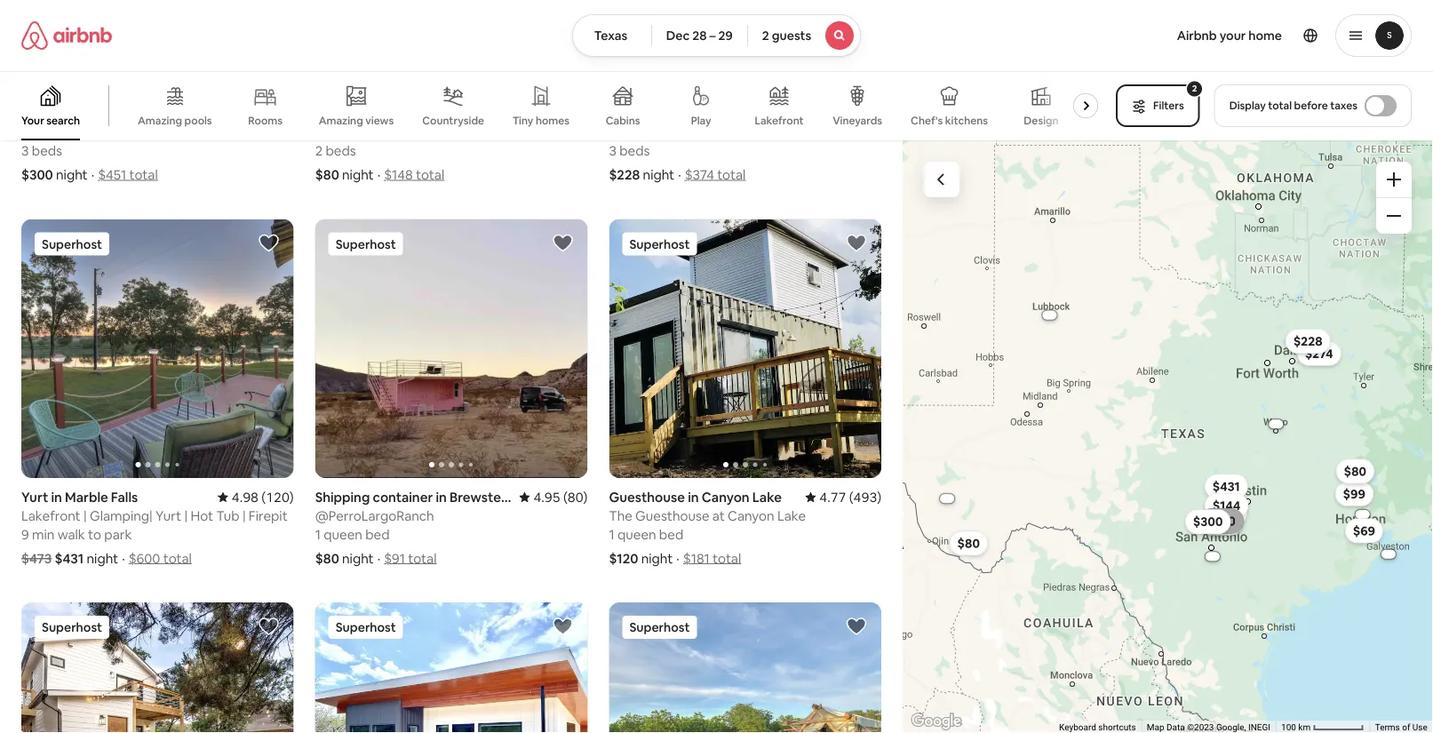 Task type: locate. For each thing, give the bounding box(es) containing it.
4.77 (493)
[[820, 488, 882, 506]]

zoom out image
[[1387, 209, 1402, 223]]

1 horizontal spatial cabin
[[609, 105, 646, 122]]

2 3 from the left
[[609, 142, 617, 159]]

4.92
[[534, 105, 560, 122]]

1 horizontal spatial $431
[[1213, 479, 1241, 494]]

4.98 out of 5 average rating,  120 reviews image
[[218, 488, 294, 506]]

rooms
[[248, 114, 283, 128]]

(120)
[[262, 488, 294, 506]]

walk
[[57, 525, 85, 543]]

0 vertical spatial $431
[[1213, 479, 1241, 494]]

lake down 4.77 out of 5 average rating,  493 reviews image
[[778, 507, 806, 524]]

beds down "texan"
[[620, 142, 650, 159]]

0 horizontal spatial amazing
[[138, 114, 182, 128]]

1 inside guesthouse in canyon lake the guesthouse at canyon lake 1 queen bed $120 night · $181 total
[[609, 526, 615, 543]]

$144 button
[[1205, 493, 1249, 518]]

guests
[[772, 28, 812, 44]]

2 guests
[[762, 28, 812, 44]]

| right frame
[[730, 123, 734, 141]]

total inside @perrolargoranch 1 queen bed $80 night · $91 total
[[408, 549, 437, 567]]

4.95 (80)
[[534, 488, 588, 506]]

| right tub
[[243, 507, 246, 524]]

· left "$91"
[[377, 549, 381, 567]]

total right $181
[[713, 550, 741, 567]]

camper/rv
[[315, 105, 389, 122]]

in left huntsville
[[392, 105, 403, 122]]

@perrolargoranch 1 queen bed $80 night · $91 total
[[315, 507, 437, 567]]

4.95 out of 5 average rating,  80 reviews image
[[519, 488, 588, 506]]

2 beds $80 night · $148 total
[[315, 142, 445, 183]]

2 inside button
[[762, 28, 769, 44]]

add to wishlist: guesthouse in canyon lake image
[[846, 232, 868, 254]]

0 horizontal spatial $228
[[609, 166, 640, 183]]

total right the $374
[[717, 166, 746, 183]]

0 vertical spatial 2
[[762, 28, 769, 44]]

1 vertical spatial $228
[[1294, 333, 1323, 349]]

search
[[47, 114, 80, 128]]

$175
[[1209, 515, 1236, 531]]

keyboard
[[1060, 722, 1097, 733]]

amazing left views
[[319, 114, 363, 127]]

0 horizontal spatial $80 button
[[950, 531, 988, 556]]

airbnb
[[1177, 28, 1217, 44]]

huntsville
[[406, 105, 467, 122]]

1 vertical spatial $300
[[1194, 514, 1223, 530]]

–
[[710, 28, 716, 44]]

cabin in princeton the texan a-frame | glamp site 3 beds $228 night · $374 total
[[609, 105, 804, 183]]

guesthouse right (80)
[[609, 488, 685, 506]]

bed up $181
[[659, 526, 684, 543]]

in for boerne
[[61, 105, 72, 122]]

1 vertical spatial the
[[609, 507, 633, 524]]

lakefront
[[755, 114, 804, 128], [21, 507, 81, 524]]

1 1 from the left
[[315, 525, 321, 543]]

in up spring
[[61, 105, 72, 122]]

$431 up $144
[[1213, 479, 1241, 494]]

in
[[61, 105, 72, 122], [392, 105, 403, 122], [649, 105, 660, 122], [51, 488, 62, 506], [688, 488, 699, 506]]

$300
[[21, 166, 53, 183], [1194, 514, 1223, 530]]

1 vertical spatial $80 button
[[950, 531, 988, 556]]

add to wishlist: yurt in marble falls image
[[258, 232, 280, 254], [846, 616, 868, 637]]

2 inside 2 beds $80 night · $148 total
[[315, 142, 323, 159]]

in up $181
[[688, 488, 699, 506]]

total right $451
[[129, 166, 158, 183]]

total inside display total before taxes button
[[1268, 99, 1292, 112]]

1 horizontal spatial beds
[[326, 142, 356, 159]]

bed down @perrolargoranch
[[365, 525, 390, 543]]

0 horizontal spatial 1
[[315, 525, 321, 543]]

0 vertical spatial add to wishlist: yurt in marble falls image
[[258, 232, 280, 254]]

amazing for amazing views
[[319, 114, 363, 127]]

0 horizontal spatial yurt
[[21, 488, 48, 506]]

night inside 2 beds $80 night · $148 total
[[342, 166, 374, 183]]

amazing left pools
[[138, 114, 182, 128]]

$91 total button
[[384, 549, 437, 567]]

total inside cabin in princeton the texan a-frame | glamp site 3 beds $228 night · $374 total
[[717, 166, 746, 183]]

1 beds from the left
[[32, 142, 62, 159]]

total right $600
[[163, 549, 192, 567]]

total right "$91"
[[408, 549, 437, 567]]

0 horizontal spatial queen
[[324, 525, 362, 543]]

filters
[[1154, 99, 1184, 112]]

lakefront left 4.96
[[755, 114, 804, 128]]

cabin inside cabin in boerne owl spring ranch bunkhouse 3 beds $300 night · $451 total
[[21, 105, 58, 122]]

in inside cabin in princeton the texan a-frame | glamp site 3 beds $228 night · $374 total
[[649, 105, 660, 122]]

bed inside guesthouse in canyon lake the guesthouse at canyon lake 1 queen bed $120 night · $181 total
[[659, 526, 684, 543]]

0 horizontal spatial $120
[[609, 550, 639, 567]]

dec 28 – 29
[[666, 28, 733, 44]]

display total before taxes
[[1230, 99, 1358, 112]]

1 queen from the left
[[324, 525, 362, 543]]

night left "$91"
[[342, 549, 374, 567]]

· left $600
[[122, 549, 125, 567]]

0 horizontal spatial lakefront
[[21, 507, 81, 524]]

0 horizontal spatial bed
[[365, 525, 390, 543]]

the inside cabin in princeton the texan a-frame | glamp site 3 beds $228 night · $374 total
[[609, 123, 633, 141]]

cabin inside cabin in princeton the texan a-frame | glamp site 3 beds $228 night · $374 total
[[609, 105, 646, 122]]

night inside guesthouse in canyon lake the guesthouse at canyon lake 1 queen bed $120 night · $181 total
[[641, 550, 673, 567]]

night left $451
[[56, 166, 88, 183]]

0 horizontal spatial 2
[[315, 142, 323, 159]]

· left the $374
[[678, 166, 681, 183]]

0 horizontal spatial cabin
[[21, 105, 58, 122]]

add to wishlist: tiny home in dripping springs image
[[552, 616, 574, 637]]

1 cabin from the left
[[21, 105, 58, 122]]

vineyards
[[833, 114, 883, 128]]

$300 inside button
[[1194, 514, 1223, 530]]

2 horizontal spatial beds
[[620, 142, 650, 159]]

0 horizontal spatial $431
[[55, 549, 84, 567]]

1 vertical spatial lakefront
[[21, 507, 81, 524]]

| down marble
[[83, 507, 87, 524]]

0 horizontal spatial add to wishlist: yurt in marble falls image
[[258, 232, 280, 254]]

4.77 out of 5 average rating,  493 reviews image
[[805, 488, 882, 506]]

2 for 2 guests
[[762, 28, 769, 44]]

terms of use
[[1376, 722, 1428, 733]]

1 horizontal spatial bed
[[659, 526, 684, 543]]

beds down owl
[[32, 142, 62, 159]]

100 km button
[[1276, 721, 1370, 733]]

add to wishlist: home in canyon lake image
[[258, 616, 280, 637]]

2 down airbnb
[[1193, 83, 1198, 94]]

site
[[780, 123, 804, 141]]

park
[[104, 525, 132, 543]]

1 horizontal spatial 3
[[609, 142, 617, 159]]

$80 inside @perrolargoranch 1 queen bed $80 night · $91 total
[[315, 549, 339, 567]]

| left the hot
[[184, 507, 188, 524]]

1 vertical spatial lake
[[778, 507, 806, 524]]

· left $451
[[91, 166, 94, 183]]

amazing for amazing pools
[[138, 114, 182, 128]]

guesthouse
[[609, 488, 685, 506], [636, 507, 710, 524]]

1 vertical spatial add to wishlist: yurt in marble falls image
[[846, 616, 868, 637]]

1 horizontal spatial queen
[[618, 526, 656, 543]]

4.95
[[534, 488, 560, 506]]

yurt left the hot
[[156, 507, 181, 524]]

total inside yurt in marble falls lakefront | glamping| yurt | hot tub | firepit 9 min walk to park $473 $431 night · $600 total
[[163, 549, 192, 567]]

night left the $374
[[643, 166, 675, 183]]

$274 button
[[1297, 341, 1342, 366]]

lakefront inside yurt in marble falls lakefront | glamping| yurt | hot tub | firepit 9 min walk to park $473 $431 night · $600 total
[[21, 507, 81, 524]]

3
[[21, 142, 29, 159], [609, 142, 617, 159]]

in left marble
[[51, 488, 62, 506]]

· inside cabin in princeton the texan a-frame | glamp site 3 beds $228 night · $374 total
[[678, 166, 681, 183]]

1 horizontal spatial lakefront
[[755, 114, 804, 128]]

0 vertical spatial yurt
[[21, 488, 48, 506]]

1 horizontal spatial $300
[[1194, 514, 1223, 530]]

1 horizontal spatial 2
[[762, 28, 769, 44]]

1 horizontal spatial 1
[[609, 526, 615, 543]]

·
[[91, 166, 94, 183], [377, 166, 381, 183], [678, 166, 681, 183], [122, 549, 125, 567], [377, 549, 381, 567], [677, 550, 680, 567]]

2 1 from the left
[[609, 526, 615, 543]]

1 3 from the left
[[21, 142, 29, 159]]

$600
[[129, 549, 160, 567]]

0 horizontal spatial 3
[[21, 142, 29, 159]]

frame
[[689, 123, 728, 141]]

1 the from the top
[[609, 123, 633, 141]]

none search field containing texas
[[572, 14, 861, 57]]

0 vertical spatial $228
[[609, 166, 640, 183]]

tiny
[[513, 114, 534, 128]]

lakefront up min
[[21, 507, 81, 524]]

in inside yurt in marble falls lakefront | glamping| yurt | hot tub | firepit 9 min walk to park $473 $431 night · $600 total
[[51, 488, 62, 506]]

home
[[1249, 28, 1282, 44]]

night inside cabin in boerne owl spring ranch bunkhouse 3 beds $300 night · $451 total
[[56, 166, 88, 183]]

0 vertical spatial $300
[[21, 166, 53, 183]]

· left '$148'
[[377, 166, 381, 183]]

bunkhouse
[[131, 123, 199, 141]]

filters button
[[1116, 84, 1200, 127]]

group
[[0, 71, 1106, 140], [21, 219, 294, 478], [315, 219, 588, 478], [609, 219, 882, 478], [21, 602, 294, 733], [315, 602, 588, 733], [609, 602, 882, 733]]

google,
[[1217, 722, 1247, 733]]

0 vertical spatial guesthouse
[[609, 488, 685, 506]]

ranch
[[91, 123, 129, 141]]

guesthouse left at
[[636, 507, 710, 524]]

boerne
[[75, 105, 120, 122]]

in up "texan"
[[649, 105, 660, 122]]

$431 down walk
[[55, 549, 84, 567]]

$80
[[315, 166, 339, 183], [1344, 463, 1367, 479], [958, 535, 980, 551], [315, 549, 339, 567]]

group containing amazing views
[[0, 71, 1106, 140]]

canyon right at
[[728, 507, 775, 524]]

2 down amazing views
[[315, 142, 323, 159]]

design
[[1024, 114, 1059, 128]]

princeton
[[663, 105, 723, 122]]

2 beds from the left
[[326, 142, 356, 159]]

2 cabin from the left
[[609, 105, 646, 122]]

in for huntsville
[[392, 105, 403, 122]]

1
[[315, 525, 321, 543], [609, 526, 615, 543]]

$120 button
[[1200, 509, 1244, 534]]

night down to
[[87, 549, 118, 567]]

$120 inside guesthouse in canyon lake the guesthouse at canyon lake 1 queen bed $120 night · $181 total
[[609, 550, 639, 567]]

zoom in image
[[1387, 172, 1402, 187]]

in inside cabin in boerne owl spring ranch bunkhouse 3 beds $300 night · $451 total
[[61, 105, 72, 122]]

1 vertical spatial $431
[[55, 549, 84, 567]]

countryside
[[422, 114, 484, 128]]

· left $181
[[677, 550, 680, 567]]

2 horizontal spatial 2
[[1193, 83, 1198, 94]]

1 inside @perrolargoranch 1 queen bed $80 night · $91 total
[[315, 525, 321, 543]]

4.92 (88)
[[534, 105, 588, 122]]

cabin for owl
[[21, 105, 58, 122]]

2 for 2 beds $80 night · $148 total
[[315, 142, 323, 159]]

3 down cabins
[[609, 142, 617, 159]]

cabin
[[21, 105, 58, 122], [609, 105, 646, 122]]

bed
[[365, 525, 390, 543], [659, 526, 684, 543]]

cabin up owl
[[21, 105, 58, 122]]

add to wishlist: shipping container in brewster county image
[[552, 232, 574, 254]]

1 horizontal spatial add to wishlist: yurt in marble falls image
[[846, 616, 868, 637]]

at
[[713, 507, 725, 524]]

(80)
[[563, 488, 588, 506]]

2 the from the top
[[609, 507, 633, 524]]

$228
[[609, 166, 640, 183], [1294, 333, 1323, 349]]

2 bed from the left
[[659, 526, 684, 543]]

2 vertical spatial 2
[[315, 142, 323, 159]]

canyon up at
[[702, 488, 750, 506]]

amazing pools
[[138, 114, 212, 128]]

None search field
[[572, 14, 861, 57]]

3 beds from the left
[[620, 142, 650, 159]]

night left $181
[[641, 550, 673, 567]]

yurt up min
[[21, 488, 48, 506]]

4.83
[[232, 105, 259, 122]]

2 left guests
[[762, 28, 769, 44]]

1 bed from the left
[[365, 525, 390, 543]]

3 inside cabin in boerne owl spring ranch bunkhouse 3 beds $300 night · $451 total
[[21, 142, 29, 159]]

$120
[[1208, 513, 1236, 529], [609, 550, 639, 567]]

1 vertical spatial $120
[[609, 550, 639, 567]]

airbnb your home link
[[1167, 17, 1293, 54]]

night left '$148'
[[342, 166, 374, 183]]

display total before taxes button
[[1215, 84, 1412, 127]]

$300 inside cabin in boerne owl spring ranch bunkhouse 3 beds $300 night · $451 total
[[21, 166, 53, 183]]

total right '$148'
[[416, 166, 445, 183]]

1 horizontal spatial $228
[[1294, 333, 1323, 349]]

4.77
[[820, 488, 846, 506]]

texan
[[636, 123, 672, 141]]

0 vertical spatial $120
[[1208, 513, 1236, 529]]

total left before
[[1268, 99, 1292, 112]]

1 horizontal spatial $80 button
[[1336, 459, 1375, 484]]

0 horizontal spatial beds
[[32, 142, 62, 159]]

beds inside cabin in boerne owl spring ranch bunkhouse 3 beds $300 night · $451 total
[[32, 142, 62, 159]]

yurt
[[21, 488, 48, 506], [156, 507, 181, 524]]

total inside 2 beds $80 night · $148 total
[[416, 166, 445, 183]]

beds down amazing views
[[326, 142, 356, 159]]

1 vertical spatial yurt
[[156, 507, 181, 524]]

$148
[[384, 166, 413, 183]]

1 horizontal spatial yurt
[[156, 507, 181, 524]]

@perrolargoranch
[[315, 507, 434, 524]]

$215 button
[[1205, 501, 1248, 525]]

3 inside cabin in princeton the texan a-frame | glamp site 3 beds $228 night · $374 total
[[609, 142, 617, 159]]

1 vertical spatial 2
[[1193, 83, 1198, 94]]

2 queen from the left
[[618, 526, 656, 543]]

cabin for the
[[609, 105, 646, 122]]

beds
[[32, 142, 62, 159], [326, 142, 356, 159], [620, 142, 650, 159]]

yurt in marble falls lakefront | glamping| yurt | hot tub | firepit 9 min walk to park $473 $431 night · $600 total
[[21, 488, 288, 567]]

camper/rv in huntsville
[[315, 105, 467, 122]]

in inside guesthouse in canyon lake the guesthouse at canyon lake 1 queen bed $120 night · $181 total
[[688, 488, 699, 506]]

$228 inside cabin in princeton the texan a-frame | glamp site 3 beds $228 night · $374 total
[[609, 166, 640, 183]]

cabin up "texan"
[[609, 105, 646, 122]]

1 horizontal spatial $120
[[1208, 513, 1236, 529]]

3 down owl
[[21, 142, 29, 159]]

lake left 4.77
[[753, 488, 782, 506]]

0 horizontal spatial $300
[[21, 166, 53, 183]]

1 horizontal spatial amazing
[[319, 114, 363, 127]]

· inside guesthouse in canyon lake the guesthouse at canyon lake 1 queen bed $120 night · $181 total
[[677, 550, 680, 567]]

marble
[[65, 488, 108, 506]]

0 vertical spatial the
[[609, 123, 633, 141]]



Task type: describe. For each thing, give the bounding box(es) containing it.
$374
[[685, 166, 714, 183]]

0 vertical spatial canyon
[[702, 488, 750, 506]]

shortcuts
[[1099, 722, 1137, 733]]

4.83 (324)
[[232, 105, 294, 122]]

chef's kitchens
[[911, 114, 988, 128]]

$80 inside 2 beds $80 night · $148 total
[[315, 166, 339, 183]]

100
[[1282, 722, 1297, 733]]

amazing views
[[319, 114, 394, 127]]

9
[[21, 525, 29, 543]]

100 km
[[1282, 722, 1313, 733]]

$431 inside button
[[1213, 479, 1241, 494]]

map data ©2023 google, inegi
[[1147, 722, 1271, 733]]

1 vertical spatial guesthouse
[[636, 507, 710, 524]]

· inside @perrolargoranch 1 queen bed $80 night · $91 total
[[377, 549, 381, 567]]

total inside guesthouse in canyon lake the guesthouse at canyon lake 1 queen bed $120 night · $181 total
[[713, 550, 741, 567]]

©2023
[[1188, 722, 1215, 733]]

$300 button
[[1186, 509, 1231, 534]]

in for canyon
[[688, 488, 699, 506]]

views
[[365, 114, 394, 127]]

cabins
[[606, 114, 640, 128]]

beds inside 2 beds $80 night · $148 total
[[326, 142, 356, 159]]

$181
[[683, 550, 710, 567]]

night inside cabin in princeton the texan a-frame | glamp site 3 beds $228 night · $374 total
[[643, 166, 675, 183]]

glamp
[[737, 123, 778, 141]]

(324)
[[262, 105, 294, 122]]

2 for 2
[[1193, 83, 1198, 94]]

2 guests button
[[747, 14, 861, 57]]

4.96
[[828, 105, 854, 122]]

$431 inside yurt in marble falls lakefront | glamping| yurt | hot tub | firepit 9 min walk to park $473 $431 night · $600 total
[[55, 549, 84, 567]]

(56)
[[857, 105, 882, 122]]

$144
[[1213, 498, 1241, 514]]

(493)
[[849, 488, 882, 506]]

km
[[1299, 722, 1311, 733]]

your
[[1220, 28, 1246, 44]]

guesthouse in canyon lake the guesthouse at canyon lake 1 queen bed $120 night · $181 total
[[609, 488, 806, 567]]

terms
[[1376, 722, 1401, 733]]

airbnb your home
[[1177, 28, 1282, 44]]

tiny homes
[[513, 114, 570, 128]]

your search
[[21, 114, 80, 128]]

owl
[[21, 123, 46, 141]]

0 vertical spatial $80 button
[[1336, 459, 1375, 484]]

min
[[32, 525, 55, 543]]

play
[[691, 114, 711, 128]]

terms of use link
[[1376, 722, 1428, 733]]

1 vertical spatial canyon
[[728, 507, 775, 524]]

$99
[[1344, 486, 1366, 502]]

$69 button
[[1346, 518, 1384, 543]]

0 vertical spatial lakefront
[[755, 114, 804, 128]]

· inside cabin in boerne owl spring ranch bunkhouse 3 beds $300 night · $451 total
[[91, 166, 94, 183]]

$181 total button
[[683, 550, 741, 567]]

hot
[[191, 507, 213, 524]]

$600 total button
[[129, 549, 192, 567]]

$431 button
[[1205, 474, 1249, 499]]

4.92 out of 5 average rating,  88 reviews image
[[519, 105, 588, 122]]

chef's
[[911, 114, 943, 128]]

a-
[[675, 123, 689, 141]]

queen inside guesthouse in canyon lake the guesthouse at canyon lake 1 queen bed $120 night · $181 total
[[618, 526, 656, 543]]

inegi
[[1249, 722, 1271, 733]]

4.98 (120)
[[232, 488, 294, 506]]

in for marble
[[51, 488, 62, 506]]

kitchens
[[945, 114, 988, 128]]

tub
[[216, 507, 240, 524]]

the inside guesthouse in canyon lake the guesthouse at canyon lake 1 queen bed $120 night · $181 total
[[609, 507, 633, 524]]

$120 inside the $120 button
[[1208, 513, 1236, 529]]

queen inside @perrolargoranch 1 queen bed $80 night · $91 total
[[324, 525, 362, 543]]

keyboard shortcuts button
[[1060, 721, 1137, 733]]

beds inside cabin in princeton the texan a-frame | glamp site 3 beds $228 night · $374 total
[[620, 142, 650, 159]]

bed inside @perrolargoranch 1 queen bed $80 night · $91 total
[[365, 525, 390, 543]]

28
[[693, 28, 707, 44]]

$228 inside button
[[1294, 333, 1323, 349]]

29
[[719, 28, 733, 44]]

$99 button
[[1336, 482, 1374, 506]]

$374 total button
[[685, 166, 746, 183]]

google image
[[908, 710, 966, 733]]

falls
[[111, 488, 138, 506]]

4.98
[[232, 488, 259, 506]]

of
[[1403, 722, 1411, 733]]

profile element
[[883, 0, 1412, 71]]

4.83 out of 5 average rating,  324 reviews image
[[218, 105, 294, 122]]

$274
[[1305, 346, 1334, 362]]

map
[[1147, 722, 1165, 733]]

firepit
[[249, 507, 288, 524]]

4.96 out of 5 average rating,  56 reviews image
[[813, 105, 882, 122]]

| inside cabin in princeton the texan a-frame | glamp site 3 beds $228 night · $374 total
[[730, 123, 734, 141]]

homes
[[536, 114, 570, 128]]

texas
[[594, 28, 628, 44]]

spring
[[48, 123, 88, 141]]

$69
[[1354, 523, 1376, 539]]

data
[[1167, 722, 1185, 733]]

$228 button
[[1286, 329, 1331, 354]]

$451 total button
[[98, 166, 158, 183]]

$451
[[98, 166, 126, 183]]

· inside yurt in marble falls lakefront | glamping| yurt | hot tub | firepit 9 min walk to park $473 $431 night · $600 total
[[122, 549, 125, 567]]

google map
showing 20 stays. region
[[903, 140, 1434, 733]]

dec
[[666, 28, 690, 44]]

in for princeton
[[649, 105, 660, 122]]

· inside 2 beds $80 night · $148 total
[[377, 166, 381, 183]]

keyboard shortcuts
[[1060, 722, 1137, 733]]

texas button
[[572, 14, 652, 57]]

(88)
[[563, 105, 588, 122]]

night inside yurt in marble falls lakefront | glamping| yurt | hot tub | firepit 9 min walk to park $473 $431 night · $600 total
[[87, 549, 118, 567]]

night inside @perrolargoranch 1 queen bed $80 night · $91 total
[[342, 549, 374, 567]]

total inside cabin in boerne owl spring ranch bunkhouse 3 beds $300 night · $451 total
[[129, 166, 158, 183]]

0 vertical spatial lake
[[753, 488, 782, 506]]

$148 total button
[[384, 166, 445, 183]]

display
[[1230, 99, 1266, 112]]

$91
[[384, 549, 405, 567]]

before
[[1295, 99, 1328, 112]]

$175 button
[[1201, 511, 1244, 536]]

dec 28 – 29 button
[[651, 14, 748, 57]]



Task type: vqa. For each thing, say whether or not it's contained in the screenshot.
place
no



